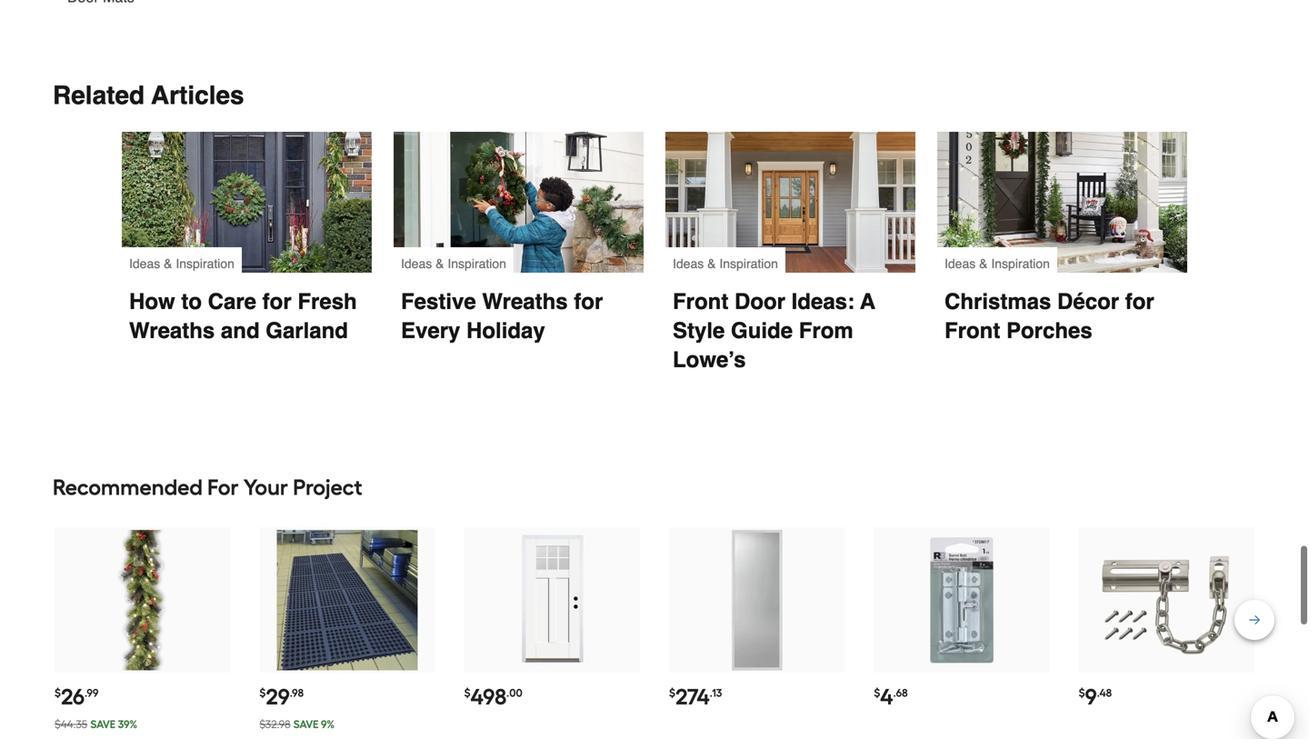 Task type: locate. For each thing, give the bounding box(es) containing it.
therma-tru benchmark doors shaker 36-in x 80-in fiberglass craftsman left-hand inswing ready to paint prehung single front door with brickmould insulating core image
[[482, 530, 623, 671]]

how
[[129, 289, 175, 314]]

décor
[[1057, 289, 1119, 314]]

odl clear view 22-in x 64-in low-e insulating polypropylene framed front door glass inserts image
[[687, 530, 827, 671]]

festive wreaths for every holiday
[[401, 289, 609, 343]]

9%
[[321, 718, 335, 731]]

$ inside $ 26 .99
[[55, 687, 61, 700]]

1 horizontal spatial for
[[574, 289, 603, 314]]

6 $ from the left
[[1079, 687, 1085, 700]]

0 horizontal spatial wreaths
[[129, 318, 215, 343]]

$ left .00
[[464, 687, 471, 700]]

for inside christmas décor for front porches
[[1125, 289, 1154, 314]]

$ 274 .13
[[669, 684, 722, 710]]

0 vertical spatial wreaths
[[482, 289, 568, 314]]

2 inspiration from the left
[[448, 257, 506, 271]]

2 ideas & inspiration from the left
[[401, 257, 506, 271]]

1 ideas & inspiration from the left
[[129, 257, 235, 271]]

inspiration up to
[[176, 257, 235, 271]]

$ 29 .98
[[259, 684, 304, 710]]

a front porch decorated with holiday garland, string lights and a red and green welcome mat. image
[[937, 132, 1187, 273]]

for
[[207, 474, 239, 501]]

ideas & inspiration up door
[[673, 257, 778, 271]]

2 $ from the left
[[259, 687, 266, 700]]

$ left .68
[[874, 687, 880, 700]]

3 & from the left
[[707, 257, 716, 271]]

4
[[880, 684, 893, 710]]

ideas up festive
[[401, 257, 432, 271]]

39%
[[118, 718, 137, 731]]

door
[[735, 289, 786, 314]]

5 $ from the left
[[874, 687, 880, 700]]

$ for 29
[[259, 687, 266, 700]]

2 horizontal spatial for
[[1125, 289, 1154, 314]]

1 ideas from the left
[[129, 257, 160, 271]]

holiday
[[466, 318, 545, 343]]

$32.98 save 9%
[[259, 718, 335, 731]]

$ 498 .00
[[464, 684, 523, 710]]

1 for from the left
[[262, 289, 292, 314]]

save
[[90, 718, 116, 731], [293, 718, 319, 731]]

inspiration for wreaths
[[448, 257, 506, 271]]

inspiration
[[176, 257, 235, 271], [448, 257, 506, 271], [720, 257, 778, 271], [991, 257, 1050, 271]]

1 $ from the left
[[55, 687, 61, 700]]

front up style in the right of the page
[[673, 289, 729, 314]]

for for festive wreaths for every holiday
[[574, 289, 603, 314]]

ideas up style in the right of the page
[[673, 257, 704, 271]]

4 $ from the left
[[669, 687, 676, 700]]

0 horizontal spatial save
[[90, 718, 116, 731]]

wreaths
[[482, 289, 568, 314], [129, 318, 215, 343]]

2 for from the left
[[574, 289, 603, 314]]

ideas & inspiration
[[129, 257, 235, 271], [401, 257, 506, 271], [673, 257, 778, 271], [945, 257, 1050, 271]]

$ inside $ 274 .13
[[669, 687, 676, 700]]

9
[[1085, 684, 1097, 710]]

inspiration up door
[[720, 257, 778, 271]]

lowe's
[[673, 347, 746, 372]]

save left 39%
[[90, 718, 116, 731]]

ideas & inspiration for front
[[673, 257, 778, 271]]

ideas:
[[792, 289, 855, 314]]

ideas for festive wreaths for every holiday
[[401, 257, 432, 271]]

porches
[[1006, 318, 1093, 343]]

$
[[55, 687, 61, 700], [259, 687, 266, 700], [464, 687, 471, 700], [669, 687, 676, 700], [874, 687, 880, 700], [1079, 687, 1085, 700]]

1 horizontal spatial front
[[945, 318, 1000, 343]]

4 & from the left
[[979, 257, 988, 271]]

$ left .13
[[669, 687, 676, 700]]

inspiration up festive
[[448, 257, 506, 271]]

to
[[181, 289, 202, 314]]

festive
[[401, 289, 476, 314]]

$ for 274
[[669, 687, 676, 700]]

1 inspiration from the left
[[176, 257, 235, 271]]

ideas up how
[[129, 257, 160, 271]]

4 inspiration from the left
[[991, 257, 1050, 271]]

1 vertical spatial wreaths
[[129, 318, 215, 343]]

1 & from the left
[[164, 257, 172, 271]]

3 ideas & inspiration from the left
[[673, 257, 778, 271]]

reliabilt 3-1/3-in gloss chain guards image
[[1097, 530, 1237, 671]]

$32.98
[[259, 718, 291, 731]]

& for christmas
[[979, 257, 988, 271]]

$ inside the $ 498 .00
[[464, 687, 471, 700]]

1 horizontal spatial save
[[293, 718, 319, 731]]

& up christmas
[[979, 257, 988, 271]]

& up style in the right of the page
[[707, 257, 716, 271]]

and
[[221, 318, 260, 343]]

$ left .99
[[55, 687, 61, 700]]

$ inside $ 9 .48
[[1079, 687, 1085, 700]]

ideas for how to care for fresh wreaths and garland
[[129, 257, 160, 271]]

ideas & inspiration for how
[[129, 257, 235, 271]]

from
[[799, 318, 853, 343]]

ideas & inspiration up to
[[129, 257, 235, 271]]

.98
[[290, 687, 304, 700]]

ideas & inspiration up festive
[[401, 257, 506, 271]]

ideas for front door ideas: a style guide from lowe's
[[673, 257, 704, 271]]

3 ideas from the left
[[673, 257, 704, 271]]

0 horizontal spatial front
[[673, 289, 729, 314]]

29
[[266, 684, 290, 710]]

wreaths down to
[[129, 318, 215, 343]]

for
[[262, 289, 292, 314], [574, 289, 603, 314], [1125, 289, 1154, 314]]

0 horizontal spatial for
[[262, 289, 292, 314]]

.99
[[85, 687, 98, 700]]

& up how
[[164, 257, 172, 271]]

related
[[53, 81, 145, 110]]

wreaths up "holiday"
[[482, 289, 568, 314]]

inspiration up christmas
[[991, 257, 1050, 271]]

3 for from the left
[[1125, 289, 1154, 314]]

4 ideas from the left
[[945, 257, 976, 271]]

for inside how to care for fresh wreaths and garland
[[262, 289, 292, 314]]

&
[[164, 257, 172, 271], [436, 257, 444, 271], [707, 257, 716, 271], [979, 257, 988, 271]]

$ up $32.98
[[259, 687, 266, 700]]

front
[[673, 289, 729, 314], [945, 318, 1000, 343]]

$ for 26
[[55, 687, 61, 700]]

3 $ from the left
[[464, 687, 471, 700]]

0 vertical spatial front
[[673, 289, 729, 314]]

2 & from the left
[[436, 257, 444, 271]]

.48
[[1097, 687, 1112, 700]]

front down christmas
[[945, 318, 1000, 343]]

4 ideas & inspiration from the left
[[945, 257, 1050, 271]]

$ inside $ 4 .68
[[874, 687, 880, 700]]

1 save from the left
[[90, 718, 116, 731]]

$ left .48
[[1079, 687, 1085, 700]]

ideas up christmas
[[945, 257, 976, 271]]

2 save from the left
[[293, 718, 319, 731]]

fresh
[[298, 289, 357, 314]]

$ inside $ 29 .98
[[259, 687, 266, 700]]

front door ideas: a style guide from lowe's
[[673, 289, 881, 372]]

1 horizontal spatial wreaths
[[482, 289, 568, 314]]

ideas
[[129, 257, 160, 271], [401, 257, 432, 271], [673, 257, 704, 271], [945, 257, 976, 271]]

1 vertical spatial front
[[945, 318, 1000, 343]]

2 ideas from the left
[[401, 257, 432, 271]]

.00
[[507, 687, 523, 700]]

ideas & inspiration up christmas
[[945, 257, 1050, 271]]

for inside festive wreaths for every holiday
[[574, 289, 603, 314]]

3 inspiration from the left
[[720, 257, 778, 271]]

$44.35
[[55, 718, 87, 731]]

& up festive
[[436, 257, 444, 271]]

.13
[[710, 687, 722, 700]]

save left 9%
[[293, 718, 319, 731]]



Task type: vqa. For each thing, say whether or not it's contained in the screenshot.
Hill for Fraser Hill Farm 7.5-ft Alaskan Flocked Pre-lit Flocked Artificial Christmas Tree with Incandescent Lights Item # 1276149 | Model # FFAF075-3SN
no



Task type: describe. For each thing, give the bounding box(es) containing it.
$ for 9
[[1079, 687, 1085, 700]]

style
[[673, 318, 725, 343]]

christmas décor for front porches
[[945, 289, 1161, 343]]

front inside christmas décor for front porches
[[945, 318, 1000, 343]]

a
[[860, 289, 875, 314]]

save for 29
[[293, 718, 319, 731]]

498
[[471, 684, 507, 710]]

$44.35 save 39%
[[55, 718, 137, 731]]

ideas & inspiration for festive
[[401, 257, 506, 271]]

save for 26
[[90, 718, 116, 731]]

guide
[[731, 318, 793, 343]]

a light wood front door on a front porch with a welcome mat in front of the door. image
[[666, 132, 916, 273]]

garland
[[266, 318, 348, 343]]

& for how
[[164, 257, 172, 271]]

your
[[243, 474, 288, 501]]

recommended
[[53, 474, 203, 501]]

project
[[293, 474, 362, 501]]

christmas
[[945, 289, 1051, 314]]

related articles
[[53, 81, 244, 110]]

$ 9 .48
[[1079, 684, 1112, 710]]

recommended for your project heading
[[53, 469, 1257, 506]]

wreaths inside how to care for fresh wreaths and garland
[[129, 318, 215, 343]]

$ for 498
[[464, 687, 471, 700]]

a young boy hangs a christmas wreath on the front door. image
[[394, 132, 644, 273]]

wreaths inside festive wreaths for every holiday
[[482, 289, 568, 314]]

project source 3-ft x 3-ft interlocking black rectangular indoor or outdoor anti-fatigue mat image
[[277, 530, 418, 671]]

a navy blue door on a brick home decorated with a fresh wreath and garland. image
[[122, 132, 372, 273]]

inspiration for to
[[176, 257, 235, 271]]

front inside front door ideas: a style guide from lowe's
[[673, 289, 729, 314]]

.68
[[893, 687, 908, 700]]

how to care for fresh wreaths and garland
[[129, 289, 363, 343]]

national tree company outdoor pre-lit electrical outlet 9-ft spruce artificial garland with white incandescent lights image
[[72, 530, 213, 671]]

$ 4 .68
[[874, 684, 908, 710]]

274
[[676, 684, 710, 710]]

inspiration for décor
[[991, 257, 1050, 271]]

recommended for your project
[[53, 474, 362, 501]]

every
[[401, 318, 460, 343]]

reliabilt 3-in zinc steel barrel bolts image
[[892, 530, 1032, 671]]

$ for 4
[[874, 687, 880, 700]]

$ 26 .99
[[55, 684, 98, 710]]

& for festive
[[436, 257, 444, 271]]

inspiration for door
[[720, 257, 778, 271]]

26
[[61, 684, 85, 710]]

ideas & inspiration for christmas
[[945, 257, 1050, 271]]

ideas for christmas décor for front porches
[[945, 257, 976, 271]]

for for christmas décor for front porches
[[1125, 289, 1154, 314]]

care
[[208, 289, 256, 314]]

articles
[[151, 81, 244, 110]]

& for front
[[707, 257, 716, 271]]



